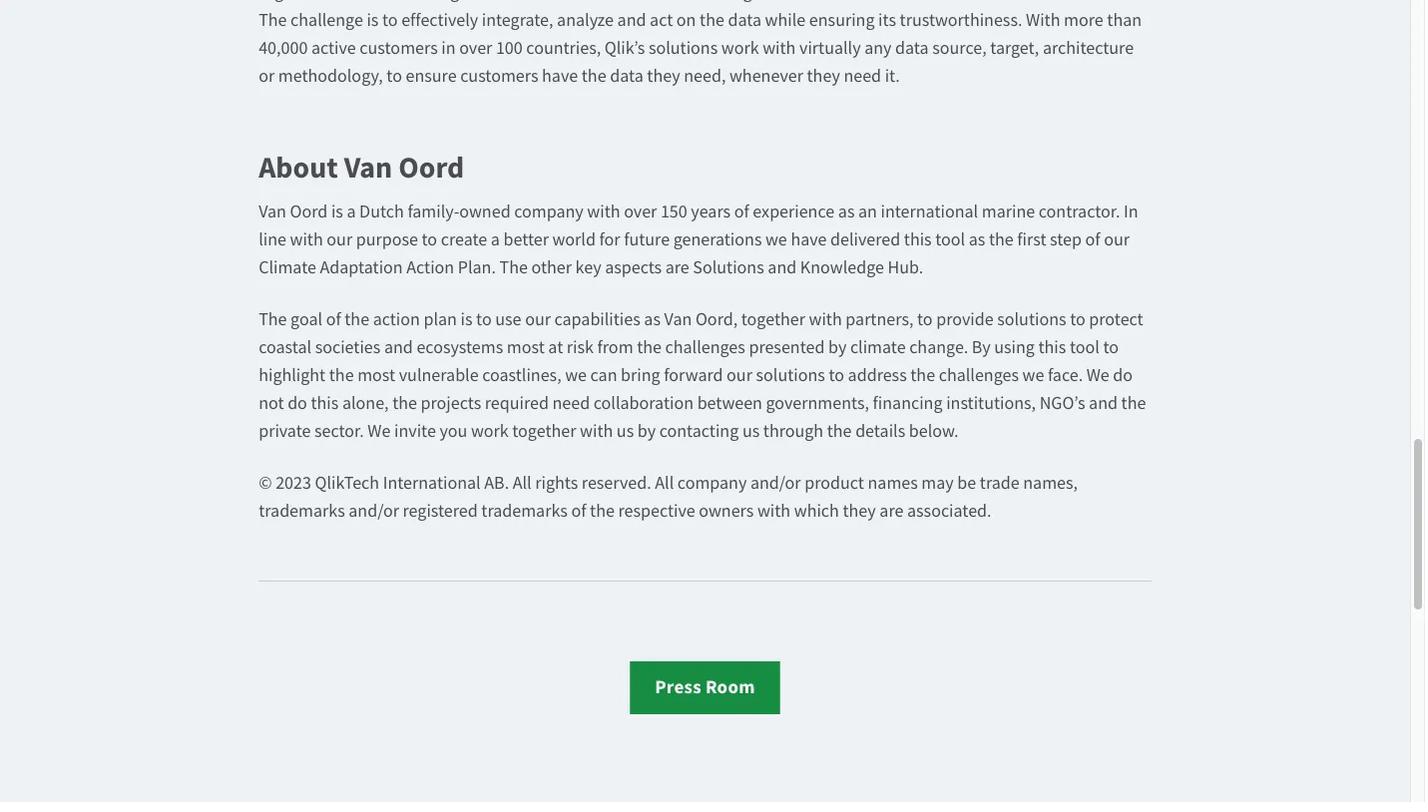 Task type: vqa. For each thing, say whether or not it's contained in the screenshot.
Support image
no



Task type: locate. For each thing, give the bounding box(es) containing it.
1 horizontal spatial we
[[1087, 364, 1110, 387]]

0 horizontal spatial by
[[637, 420, 656, 443]]

1 horizontal spatial oord
[[398, 147, 464, 188]]

0 vertical spatial a
[[347, 200, 356, 223]]

2 vertical spatial this
[[311, 392, 339, 415]]

0 vertical spatial the
[[500, 256, 528, 279]]

with down need
[[580, 420, 613, 443]]

tool
[[935, 228, 965, 251], [1070, 336, 1100, 359]]

work
[[471, 420, 509, 443]]

van oord is a dutch family-owned company with over 150 years of experience as an international marine contractor. in line with our purpose to create a better world for future generations we have delivered this tool as the first step of our climate adaptation action plan. the other key aspects are solutions and knowledge hub.
[[259, 200, 1138, 279]]

the up "bring"
[[637, 336, 662, 359]]

1 horizontal spatial challenges
[[939, 364, 1019, 387]]

adaptation
[[320, 256, 403, 279]]

with up for
[[587, 200, 620, 223]]

as down marine
[[969, 228, 985, 251]]

the goal of the action plan is to use our capabilities as van oord, together with partners, to provide solutions to protect coastal societies and ecosystems most at risk from the challenges presented by climate change. by using this tool to highlight the most vulnerable coastlines, we can bring forward our solutions to address the challenges we face. we do not do this alone, the projects required need collaboration between governments, financing institutions, ngo's and the private sector. we invite you work together with us by contacting us through the details below.
[[259, 308, 1146, 443]]

years
[[691, 200, 731, 223]]

0 horizontal spatial trademarks
[[259, 500, 345, 523]]

plan
[[424, 308, 457, 331]]

the down societies
[[329, 364, 354, 387]]

2 us from the left
[[742, 420, 760, 443]]

the down governments,
[[827, 420, 852, 443]]

0 horizontal spatial do
[[288, 392, 307, 415]]

oord down about
[[290, 200, 328, 223]]

and
[[768, 256, 797, 279], [384, 336, 413, 359], [1089, 392, 1118, 415]]

company up the owners
[[677, 472, 747, 495]]

1 horizontal spatial and
[[768, 256, 797, 279]]

be
[[957, 472, 976, 495]]

by down collaboration
[[637, 420, 656, 443]]

0 horizontal spatial company
[[514, 200, 584, 223]]

most up alone,
[[357, 364, 395, 387]]

oord up family-
[[398, 147, 464, 188]]

1 vertical spatial oord
[[290, 200, 328, 223]]

this inside van oord is a dutch family-owned company with over 150 years of experience as an international marine contractor. in line with our purpose to create a better world for future generations we have delivered this tool as the first step of our climate adaptation action plan. the other key aspects are solutions and knowledge hub.
[[904, 228, 932, 251]]

us down collaboration
[[617, 420, 634, 443]]

first
[[1017, 228, 1046, 251]]

are down future
[[665, 256, 689, 279]]

van up line
[[259, 200, 286, 223]]

0 vertical spatial oord
[[398, 147, 464, 188]]

we left can
[[565, 364, 587, 387]]

2 horizontal spatial van
[[664, 308, 692, 331]]

coastal
[[259, 336, 311, 359]]

between
[[697, 392, 762, 415]]

face.
[[1048, 364, 1083, 387]]

financing
[[873, 392, 943, 415]]

we left have
[[765, 228, 787, 251]]

1 vertical spatial tool
[[1070, 336, 1100, 359]]

room
[[706, 674, 755, 700]]

the down marine
[[989, 228, 1014, 251]]

address
[[848, 364, 907, 387]]

0 horizontal spatial as
[[644, 308, 661, 331]]

0 vertical spatial we
[[1087, 364, 1110, 387]]

1 horizontal spatial are
[[880, 500, 904, 523]]

as
[[838, 200, 855, 223], [969, 228, 985, 251], [644, 308, 661, 331]]

solutions down presented
[[756, 364, 825, 387]]

1 horizontal spatial this
[[904, 228, 932, 251]]

company up better
[[514, 200, 584, 223]]

1 vertical spatial challenges
[[939, 364, 1019, 387]]

0 vertical spatial are
[[665, 256, 689, 279]]

1 vertical spatial most
[[357, 364, 395, 387]]

using
[[994, 336, 1035, 359]]

van left oord,
[[664, 308, 692, 331]]

van inside the goal of the action plan is to use our capabilities as van oord, together with partners, to provide solutions to protect coastal societies and ecosystems most at risk from the challenges presented by climate change. by using this tool to highlight the most vulnerable coastlines, we can bring forward our solutions to address the challenges we face. we do not do this alone, the projects required need collaboration between governments, financing institutions, ngo's and the private sector. we invite you work together with us by contacting us through the details below.
[[664, 308, 692, 331]]

with
[[587, 200, 620, 223], [290, 228, 323, 251], [809, 308, 842, 331], [580, 420, 613, 443], [757, 500, 791, 523]]

0 horizontal spatial and
[[384, 336, 413, 359]]

1 horizontal spatial us
[[742, 420, 760, 443]]

solutions
[[693, 256, 764, 279]]

vulnerable
[[399, 364, 479, 387]]

0 horizontal spatial and/or
[[349, 500, 399, 523]]

by left climate
[[828, 336, 847, 359]]

we right face.
[[1087, 364, 1110, 387]]

1 horizontal spatial trademarks
[[481, 500, 568, 523]]

0 horizontal spatial van
[[259, 200, 286, 223]]

to left use
[[476, 308, 492, 331]]

2 vertical spatial and
[[1089, 392, 1118, 415]]

the inside the goal of the action plan is to use our capabilities as van oord, together with partners, to provide solutions to protect coastal societies and ecosystems most at risk from the challenges presented by climate change. by using this tool to highlight the most vulnerable coastlines, we can bring forward our solutions to address the challenges we face. we do not do this alone, the projects required need collaboration between governments, financing institutions, ngo's and the private sector. we invite you work together with us by contacting us through the details below.
[[259, 308, 287, 331]]

and/or down qliktech
[[349, 500, 399, 523]]

1 horizontal spatial a
[[491, 228, 500, 251]]

and/or
[[750, 472, 801, 495], [349, 500, 399, 523]]

to inside van oord is a dutch family-owned company with over 150 years of experience as an international marine contractor. in line with our purpose to create a better world for future generations we have delivered this tool as the first step of our climate adaptation action plan. the other key aspects are solutions and knowledge hub.
[[422, 228, 437, 251]]

1 horizontal spatial and/or
[[750, 472, 801, 495]]

1 vertical spatial the
[[259, 308, 287, 331]]

1 horizontal spatial solutions
[[997, 308, 1066, 331]]

1 vertical spatial as
[[969, 228, 985, 251]]

solutions
[[997, 308, 1066, 331], [756, 364, 825, 387]]

1 horizontal spatial together
[[741, 308, 805, 331]]

ngo's
[[1040, 392, 1085, 415]]

with inside © 2023 qliktech international ab. all rights reserved. all company and/or product names may be trade names, trademarks and/or registered trademarks of the respective owners with which they are associated.
[[757, 500, 791, 523]]

about van oord
[[259, 147, 464, 188]]

1 vertical spatial van
[[259, 200, 286, 223]]

plan.
[[458, 256, 496, 279]]

the up coastal
[[259, 308, 287, 331]]

from
[[597, 336, 633, 359]]

are down names
[[880, 500, 904, 523]]

this up face.
[[1038, 336, 1066, 359]]

1 horizontal spatial van
[[344, 147, 392, 188]]

0 vertical spatial and
[[768, 256, 797, 279]]

oord
[[398, 147, 464, 188], [290, 200, 328, 223]]

invite
[[394, 420, 436, 443]]

with left which
[[757, 500, 791, 523]]

experience
[[753, 200, 835, 223]]

a left dutch
[[347, 200, 356, 223]]

and down action
[[384, 336, 413, 359]]

our
[[327, 228, 352, 251], [1104, 228, 1130, 251], [525, 308, 551, 331], [727, 364, 752, 387]]

to
[[422, 228, 437, 251], [476, 308, 492, 331], [917, 308, 933, 331], [1070, 308, 1086, 331], [1103, 336, 1119, 359], [829, 364, 844, 387]]

we left face.
[[1023, 364, 1044, 387]]

required
[[485, 392, 549, 415]]

all right ab.
[[513, 472, 532, 495]]

we
[[1087, 364, 1110, 387], [368, 420, 391, 443]]

0 horizontal spatial this
[[311, 392, 339, 415]]

all up respective
[[655, 472, 674, 495]]

1 horizontal spatial is
[[461, 308, 473, 331]]

van inside van oord is a dutch family-owned company with over 150 years of experience as an international marine contractor. in line with our purpose to create a better world for future generations we have delivered this tool as the first step of our climate adaptation action plan. the other key aspects are solutions and knowledge hub.
[[259, 200, 286, 223]]

details
[[855, 420, 905, 443]]

together up presented
[[741, 308, 805, 331]]

1 horizontal spatial by
[[828, 336, 847, 359]]

the inside © 2023 qliktech international ab. all rights reserved. all company and/or product names may be trade names, trademarks and/or registered trademarks of the respective owners with which they are associated.
[[590, 500, 615, 523]]

and down have
[[768, 256, 797, 279]]

1 horizontal spatial tool
[[1070, 336, 1100, 359]]

1 vertical spatial a
[[491, 228, 500, 251]]

and/or up which
[[750, 472, 801, 495]]

is
[[331, 200, 343, 223], [461, 308, 473, 331]]

we down alone,
[[368, 420, 391, 443]]

our down in
[[1104, 228, 1130, 251]]

the
[[989, 228, 1014, 251], [345, 308, 369, 331], [637, 336, 662, 359], [329, 364, 354, 387], [910, 364, 935, 387], [392, 392, 417, 415], [1121, 392, 1146, 415], [827, 420, 852, 443], [590, 500, 615, 523]]

0 horizontal spatial most
[[357, 364, 395, 387]]

2 vertical spatial van
[[664, 308, 692, 331]]

us
[[617, 420, 634, 443], [742, 420, 760, 443]]

step
[[1050, 228, 1082, 251]]

trademarks down 2023
[[259, 500, 345, 523]]

1 vertical spatial together
[[512, 420, 576, 443]]

solutions up using
[[997, 308, 1066, 331]]

company inside van oord is a dutch family-owned company with over 150 years of experience as an international marine contractor. in line with our purpose to create a better world for future generations we have delivered this tool as the first step of our climate adaptation action plan. the other key aspects are solutions and knowledge hub.
[[514, 200, 584, 223]]

0 vertical spatial this
[[904, 228, 932, 251]]

1 horizontal spatial as
[[838, 200, 855, 223]]

names
[[868, 472, 918, 495]]

the down reserved.
[[590, 500, 615, 523]]

1 vertical spatial company
[[677, 472, 747, 495]]

a
[[347, 200, 356, 223], [491, 228, 500, 251]]

0 horizontal spatial all
[[513, 472, 532, 495]]

together down need
[[512, 420, 576, 443]]

most up coastlines,
[[507, 336, 545, 359]]

0 horizontal spatial are
[[665, 256, 689, 279]]

0 vertical spatial company
[[514, 200, 584, 223]]

0 horizontal spatial the
[[259, 308, 287, 331]]

and inside van oord is a dutch family-owned company with over 150 years of experience as an international marine contractor. in line with our purpose to create a better world for future generations we have delivered this tool as the first step of our climate adaptation action plan. the other key aspects are solutions and knowledge hub.
[[768, 256, 797, 279]]

company inside © 2023 qliktech international ab. all rights reserved. all company and/or product names may be trade names, trademarks and/or registered trademarks of the respective owners with which they are associated.
[[677, 472, 747, 495]]

1 vertical spatial is
[[461, 308, 473, 331]]

1 horizontal spatial do
[[1113, 364, 1133, 387]]

0 vertical spatial solutions
[[997, 308, 1066, 331]]

1 horizontal spatial we
[[765, 228, 787, 251]]

tool inside van oord is a dutch family-owned company with over 150 years of experience as an international marine contractor. in line with our purpose to create a better world for future generations we have delivered this tool as the first step of our climate adaptation action plan. the other key aspects are solutions and knowledge hub.
[[935, 228, 965, 251]]

is right plan
[[461, 308, 473, 331]]

registered
[[403, 500, 478, 523]]

this down the international
[[904, 228, 932, 251]]

1 horizontal spatial all
[[655, 472, 674, 495]]

governments,
[[766, 392, 869, 415]]

0 vertical spatial most
[[507, 336, 545, 359]]

0 vertical spatial as
[[838, 200, 855, 223]]

2 horizontal spatial and
[[1089, 392, 1118, 415]]

2023
[[276, 472, 311, 495]]

1 vertical spatial this
[[1038, 336, 1066, 359]]

and right 'ngo's'
[[1089, 392, 1118, 415]]

purpose
[[356, 228, 418, 251]]

2 horizontal spatial this
[[1038, 336, 1066, 359]]

with up 'climate'
[[290, 228, 323, 251]]

challenges down oord,
[[665, 336, 745, 359]]

the inside van oord is a dutch family-owned company with over 150 years of experience as an international marine contractor. in line with our purpose to create a better world for future generations we have delivered this tool as the first step of our climate adaptation action plan. the other key aspects are solutions and knowledge hub.
[[989, 228, 1014, 251]]

this up sector.
[[311, 392, 339, 415]]

the
[[500, 256, 528, 279], [259, 308, 287, 331]]

by
[[972, 336, 991, 359]]

most
[[507, 336, 545, 359], [357, 364, 395, 387]]

ecosystems
[[417, 336, 503, 359]]

can
[[590, 364, 617, 387]]

delivered
[[830, 228, 900, 251]]

as right capabilities
[[644, 308, 661, 331]]

to down protect
[[1103, 336, 1119, 359]]

1 horizontal spatial company
[[677, 472, 747, 495]]

product
[[805, 472, 864, 495]]

of right the goal
[[326, 308, 341, 331]]

1 horizontal spatial most
[[507, 336, 545, 359]]

risk
[[567, 336, 594, 359]]

0 vertical spatial challenges
[[665, 336, 745, 359]]

1 vertical spatial we
[[368, 420, 391, 443]]

the down better
[[500, 256, 528, 279]]

us down between
[[742, 420, 760, 443]]

0 horizontal spatial we
[[368, 420, 391, 443]]

van up dutch
[[344, 147, 392, 188]]

1 vertical spatial are
[[880, 500, 904, 523]]

projects
[[421, 392, 481, 415]]

to up change.
[[917, 308, 933, 331]]

press room
[[655, 674, 755, 700]]

sector.
[[314, 420, 364, 443]]

0 vertical spatial and/or
[[750, 472, 801, 495]]

the up societies
[[345, 308, 369, 331]]

1 vertical spatial do
[[288, 392, 307, 415]]

is left dutch
[[331, 200, 343, 223]]

a down owned
[[491, 228, 500, 251]]

qliktech
[[315, 472, 379, 495]]

0 horizontal spatial together
[[512, 420, 576, 443]]

1 all from the left
[[513, 472, 532, 495]]

1 horizontal spatial the
[[500, 256, 528, 279]]

they
[[843, 500, 876, 523]]

tool up face.
[[1070, 336, 1100, 359]]

2 vertical spatial as
[[644, 308, 661, 331]]

hub.
[[888, 256, 923, 279]]

as left an
[[838, 200, 855, 223]]

1 vertical spatial and
[[384, 336, 413, 359]]

of down rights
[[571, 500, 586, 523]]

do down protect
[[1113, 364, 1133, 387]]

trademarks down ab.
[[481, 500, 568, 523]]

1 vertical spatial solutions
[[756, 364, 825, 387]]

0 horizontal spatial is
[[331, 200, 343, 223]]

we
[[765, 228, 787, 251], [565, 364, 587, 387], [1023, 364, 1044, 387]]

challenges down 'by'
[[939, 364, 1019, 387]]

tool down the international
[[935, 228, 965, 251]]

as inside the goal of the action plan is to use our capabilities as van oord, together with partners, to provide solutions to protect coastal societies and ecosystems most at risk from the challenges presented by climate change. by using this tool to highlight the most vulnerable coastlines, we can bring forward our solutions to address the challenges we face. we do not do this alone, the projects required need collaboration between governments, financing institutions, ngo's and the private sector. we invite you work together with us by contacting us through the details below.
[[644, 308, 661, 331]]

the right 'ngo's'
[[1121, 392, 1146, 415]]

150
[[661, 200, 687, 223]]

rights
[[535, 472, 578, 495]]

0 horizontal spatial us
[[617, 420, 634, 443]]

trademarks
[[259, 500, 345, 523], [481, 500, 568, 523]]

0 vertical spatial is
[[331, 200, 343, 223]]

0 horizontal spatial oord
[[290, 200, 328, 223]]

by
[[828, 336, 847, 359], [637, 420, 656, 443]]

0 horizontal spatial tool
[[935, 228, 965, 251]]

to up the action
[[422, 228, 437, 251]]

aspects
[[605, 256, 662, 279]]

0 vertical spatial tool
[[935, 228, 965, 251]]

do right not
[[288, 392, 307, 415]]



Task type: describe. For each thing, give the bounding box(es) containing it.
2 all from the left
[[655, 472, 674, 495]]

which
[[794, 500, 839, 523]]

below.
[[909, 420, 959, 443]]

owners
[[699, 500, 754, 523]]

climate
[[259, 256, 316, 279]]

action
[[373, 308, 420, 331]]

through
[[763, 420, 824, 443]]

owned
[[459, 200, 511, 223]]

0 vertical spatial do
[[1113, 364, 1133, 387]]

need
[[552, 392, 590, 415]]

world
[[552, 228, 596, 251]]

institutions,
[[946, 392, 1036, 415]]

to left protect
[[1070, 308, 1086, 331]]

presented
[[749, 336, 825, 359]]

tool inside the goal of the action plan is to use our capabilities as van oord, together with partners, to provide solutions to protect coastal societies and ecosystems most at risk from the challenges presented by climate change. by using this tool to highlight the most vulnerable coastlines, we can bring forward our solutions to address the challenges we face. we do not do this alone, the projects required need collaboration between governments, financing institutions, ngo's and the private sector. we invite you work together with us by contacting us through the details below.
[[1070, 336, 1100, 359]]

provide
[[936, 308, 994, 331]]

2 trademarks from the left
[[481, 500, 568, 523]]

other
[[531, 256, 572, 279]]

are inside van oord is a dutch family-owned company with over 150 years of experience as an international marine contractor. in line with our purpose to create a better world for future generations we have delivered this tool as the first step of our climate adaptation action plan. the other key aspects are solutions and knowledge hub.
[[665, 256, 689, 279]]

1 trademarks from the left
[[259, 500, 345, 523]]

is inside the goal of the action plan is to use our capabilities as van oord, together with partners, to provide solutions to protect coastal societies and ecosystems most at risk from the challenges presented by climate change. by using this tool to highlight the most vulnerable coastlines, we can bring forward our solutions to address the challenges we face. we do not do this alone, the projects required need collaboration between governments, financing institutions, ngo's and the private sector. we invite you work together with us by contacting us through the details below.
[[461, 308, 473, 331]]

you
[[440, 420, 467, 443]]

our up adaptation
[[327, 228, 352, 251]]

associated.
[[907, 500, 992, 523]]

goal
[[291, 308, 322, 331]]

reserved.
[[582, 472, 651, 495]]

marine
[[982, 200, 1035, 223]]

change.
[[909, 336, 968, 359]]

not
[[259, 392, 284, 415]]

©
[[259, 472, 272, 495]]

are inside © 2023 qliktech international ab. all rights reserved. all company and/or product names may be trade names, trademarks and/or registered trademarks of the respective owners with which they are associated.
[[880, 500, 904, 523]]

is inside van oord is a dutch family-owned company with over 150 years of experience as an international marine contractor. in line with our purpose to create a better world for future generations we have delivered this tool as the first step of our climate adaptation action plan. the other key aspects are solutions and knowledge hub.
[[331, 200, 343, 223]]

societies
[[315, 336, 381, 359]]

climate
[[850, 336, 906, 359]]

alone,
[[342, 392, 389, 415]]

family-
[[408, 200, 459, 223]]

of right years
[[734, 200, 749, 223]]

with up presented
[[809, 308, 842, 331]]

1 vertical spatial and/or
[[349, 500, 399, 523]]

at
[[548, 336, 563, 359]]

partners,
[[846, 308, 914, 331]]

generations
[[673, 228, 762, 251]]

trade
[[980, 472, 1020, 495]]

bring
[[621, 364, 660, 387]]

line
[[259, 228, 286, 251]]

over
[[624, 200, 657, 223]]

in
[[1124, 200, 1138, 223]]

0 horizontal spatial solutions
[[756, 364, 825, 387]]

1 vertical spatial by
[[637, 420, 656, 443]]

1 us from the left
[[617, 420, 634, 443]]

oord inside van oord is a dutch family-owned company with over 150 years of experience as an international marine contractor. in line with our purpose to create a better world for future generations we have delivered this tool as the first step of our climate adaptation action plan. the other key aspects are solutions and knowledge hub.
[[290, 200, 328, 223]]

the up financing
[[910, 364, 935, 387]]

oord,
[[696, 308, 738, 331]]

the up the invite
[[392, 392, 417, 415]]

0 horizontal spatial a
[[347, 200, 356, 223]]

dutch
[[359, 200, 404, 223]]

protect
[[1089, 308, 1143, 331]]

to up governments,
[[829, 364, 844, 387]]

2 horizontal spatial we
[[1023, 364, 1044, 387]]

capabilities
[[554, 308, 640, 331]]

action
[[406, 256, 454, 279]]

of inside the goal of the action plan is to use our capabilities as van oord, together with partners, to provide solutions to protect coastal societies and ecosystems most at risk from the challenges presented by climate change. by using this tool to highlight the most vulnerable coastlines, we can bring forward our solutions to address the challenges we face. we do not do this alone, the projects required need collaboration between governments, financing institutions, ngo's and the private sector. we invite you work together with us by contacting us through the details below.
[[326, 308, 341, 331]]

0 vertical spatial van
[[344, 147, 392, 188]]

respective
[[618, 500, 695, 523]]

have
[[791, 228, 827, 251]]

coastlines,
[[482, 364, 562, 387]]

the inside van oord is a dutch family-owned company with over 150 years of experience as an international marine contractor. in line with our purpose to create a better world for future generations we have delivered this tool as the first step of our climate adaptation action plan. the other key aspects are solutions and knowledge hub.
[[500, 256, 528, 279]]

names,
[[1023, 472, 1078, 495]]

press
[[655, 674, 701, 700]]

© 2023 qliktech international ab. all rights reserved. all company and/or product names may be trade names, trademarks and/or registered trademarks of the respective owners with which they are associated.
[[259, 472, 1078, 523]]

forward
[[664, 364, 723, 387]]

0 vertical spatial together
[[741, 308, 805, 331]]

international
[[881, 200, 978, 223]]

2 horizontal spatial as
[[969, 228, 985, 251]]

international
[[383, 472, 481, 495]]

for
[[599, 228, 620, 251]]

private
[[259, 420, 311, 443]]

may
[[922, 472, 954, 495]]

ab.
[[484, 472, 509, 495]]

highlight
[[259, 364, 326, 387]]

contractor.
[[1039, 200, 1120, 223]]

our right use
[[525, 308, 551, 331]]

key
[[575, 256, 601, 279]]

we inside van oord is a dutch family-owned company with over 150 years of experience as an international marine contractor. in line with our purpose to create a better world for future generations we have delivered this tool as the first step of our climate adaptation action plan. the other key aspects are solutions and knowledge hub.
[[765, 228, 787, 251]]

0 horizontal spatial challenges
[[665, 336, 745, 359]]

0 horizontal spatial we
[[565, 364, 587, 387]]

collaboration
[[594, 392, 694, 415]]

our up between
[[727, 364, 752, 387]]

better
[[503, 228, 549, 251]]

an
[[858, 200, 877, 223]]

about
[[259, 147, 338, 188]]

0 vertical spatial by
[[828, 336, 847, 359]]

contacting
[[659, 420, 739, 443]]

of inside © 2023 qliktech international ab. all rights reserved. all company and/or product names may be trade names, trademarks and/or registered trademarks of the respective owners with which they are associated.
[[571, 500, 586, 523]]

create
[[441, 228, 487, 251]]

future
[[624, 228, 670, 251]]

press room link
[[630, 662, 780, 715]]

use
[[495, 308, 522, 331]]

of right "step"
[[1085, 228, 1100, 251]]



